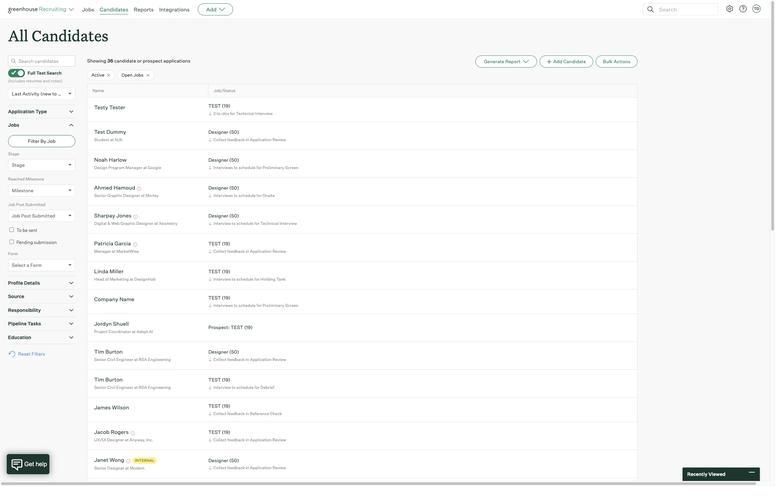 Task type: locate. For each thing, give the bounding box(es) containing it.
for left onsite
[[257, 193, 262, 198]]

2 interviews to schedule for preliminary screen link from the top
[[208, 303, 300, 309]]

1 vertical spatial civil
[[107, 385, 116, 390]]

bulk actions link
[[596, 56, 638, 68]]

interviews to schedule for preliminary screen link for (19)
[[208, 303, 300, 309]]

0 vertical spatial submitted
[[25, 202, 45, 207]]

name down active
[[93, 88, 104, 93]]

to-
[[217, 111, 223, 116]]

tim up james
[[94, 377, 104, 384]]

senior down ahmed
[[94, 193, 107, 198]]

graphic down jones at the top
[[121, 221, 136, 226]]

6 in from the top
[[246, 466, 249, 471]]

n/a
[[115, 137, 123, 142]]

application for student at n/a
[[250, 137, 272, 142]]

test inside test (19) interview to schedule for holding tank
[[209, 269, 221, 275]]

interview inside test (19) interview to schedule for holding tank
[[214, 277, 231, 282]]

1 engineering from the top
[[148, 357, 171, 363]]

1 vertical spatial rsa
[[139, 385, 147, 390]]

interviews to schedule for preliminary screen link up designer (50) interviews to schedule for onsite
[[208, 165, 300, 171]]

2 vertical spatial interviews
[[214, 303, 233, 308]]

last activity (new to old) option
[[12, 91, 67, 97]]

preliminary inside designer (50) interviews to schedule for preliminary screen
[[263, 165, 285, 170]]

to left old)
[[52, 91, 57, 97]]

1 vertical spatial technical
[[261, 221, 279, 226]]

0 vertical spatial designer (50) collect feedback in application review
[[209, 129, 286, 142]]

to for test (19) interview to schedule for debrief
[[232, 385, 236, 390]]

jobs right open
[[134, 72, 144, 78]]

(19) inside test (19) interview to schedule for debrief
[[222, 377, 231, 383]]

engineer down "coordinator"
[[116, 357, 133, 363]]

to down interviews to schedule for onsite link
[[232, 221, 236, 226]]

1 vertical spatial job post submitted
[[12, 213, 55, 219]]

milestone down the stage element
[[26, 177, 44, 182]]

tim burton senior civil engineer at rsa engineering down adept on the bottom of the page
[[94, 349, 171, 363]]

for inside test (19) 2 to-dos for technical interview
[[230, 111, 235, 116]]

0 vertical spatial technical
[[236, 111, 255, 116]]

to inside designer (50) interviews to schedule for preliminary screen
[[234, 165, 238, 170]]

to inside designer (50) interviews to schedule for onsite
[[234, 193, 238, 198]]

0 vertical spatial burton
[[105, 349, 123, 356]]

5 collect feedback in application review link from the top
[[208, 465, 288, 472]]

1 horizontal spatial technical
[[261, 221, 279, 226]]

2 collect from the top
[[214, 249, 227, 254]]

1 interviews from the top
[[214, 165, 233, 170]]

1 vertical spatial candidates
[[32, 26, 109, 45]]

schedule inside designer (50) interviews to schedule for preliminary screen
[[239, 165, 256, 170]]

job
[[47, 138, 56, 144], [8, 202, 15, 207], [12, 213, 20, 219]]

for left debrief
[[255, 385, 260, 390]]

interview to schedule for holding tank link
[[208, 276, 288, 283]]

jones
[[116, 213, 132, 219]]

feedback for manager at marketwise
[[228, 249, 245, 254]]

to up prospect: test (19) at bottom left
[[234, 303, 238, 308]]

2 (50) from the top
[[230, 157, 239, 163]]

3 collect from the top
[[214, 357, 227, 363]]

1 vertical spatial tim
[[94, 377, 104, 384]]

1 test (19) collect feedback in application review from the top
[[209, 241, 286, 254]]

technical for (19)
[[236, 111, 255, 116]]

2 rsa from the top
[[139, 385, 147, 390]]

test (19) collect feedback in application review for patricia garcia
[[209, 241, 286, 254]]

digital
[[94, 221, 107, 226]]

schedule left onsite
[[239, 193, 256, 198]]

0 vertical spatial engineering
[[148, 357, 171, 363]]

janet wong link
[[94, 457, 124, 465]]

1 rsa from the top
[[139, 357, 147, 363]]

1 engineer from the top
[[116, 357, 133, 363]]

(50) for design program manager at google
[[230, 157, 239, 163]]

candidates right jobs link
[[100, 6, 128, 13]]

1 tim burton link from the top
[[94, 349, 123, 357]]

feedback for senior designer at modern
[[228, 466, 245, 471]]

1 vertical spatial designer (50) collect feedback in application review
[[209, 350, 286, 363]]

job inside button
[[47, 138, 56, 144]]

interviews inside test (19) interviews to schedule for preliminary screen
[[214, 303, 233, 308]]

for for designer (50) interviews to schedule for onsite
[[257, 193, 262, 198]]

burton for designer
[[105, 349, 123, 356]]

1 screen from the top
[[285, 165, 299, 170]]

0 vertical spatial rsa
[[139, 357, 147, 363]]

jobs left candidates link
[[82, 6, 94, 13]]

designer inside designer (50) interviews to schedule for preliminary screen
[[209, 157, 229, 163]]

jobs down the "application type"
[[8, 122, 19, 128]]

for down interviews to schedule for onsite link
[[255, 221, 260, 226]]

in for student at n/a
[[246, 137, 249, 142]]

1 tim burton senior civil engineer at rsa engineering from the top
[[94, 349, 171, 363]]

1 vertical spatial interviews
[[214, 193, 233, 198]]

for inside designer (50) interview to schedule for technical interview
[[255, 221, 260, 226]]

to inside designer (50) interview to schedule for technical interview
[[232, 221, 236, 226]]

1 vertical spatial interviews to schedule for preliminary screen link
[[208, 303, 300, 309]]

0 vertical spatial milestone
[[26, 177, 44, 182]]

3 (50) from the top
[[230, 185, 239, 191]]

0 vertical spatial tim burton link
[[94, 349, 123, 357]]

for inside designer (50) interviews to schedule for onsite
[[257, 193, 262, 198]]

for inside test (19) interviews to schedule for preliminary screen
[[257, 303, 262, 308]]

testy tester link
[[94, 104, 125, 112]]

1 designer (50) collect feedback in application review from the top
[[209, 129, 286, 142]]

for
[[230, 111, 235, 116], [257, 165, 262, 170], [257, 193, 262, 198], [255, 221, 260, 226], [255, 277, 260, 282], [257, 303, 262, 308], [255, 385, 260, 390]]

graphic down ahmed hamoud link
[[107, 193, 122, 198]]

job post submitted down reached milestone element
[[8, 202, 45, 207]]

0 vertical spatial interviews to schedule for preliminary screen link
[[208, 165, 300, 171]]

form right a
[[30, 262, 42, 268]]

1 horizontal spatial jobs
[[82, 6, 94, 13]]

company
[[94, 296, 118, 303]]

schedule down "interview to schedule for holding tank" link
[[239, 303, 256, 308]]

interview for designer (50) interview to schedule for technical interview
[[214, 221, 231, 226]]

1 preliminary from the top
[[263, 165, 285, 170]]

rsa
[[139, 357, 147, 363], [139, 385, 147, 390]]

1 vertical spatial tim burton link
[[94, 377, 123, 385]]

for inside test (19) interview to schedule for holding tank
[[255, 277, 260, 282]]

add inside popup button
[[206, 6, 217, 13]]

morley
[[146, 193, 159, 198]]

0 vertical spatial tim
[[94, 349, 104, 356]]

interviews for designer (50) interviews to schedule for onsite
[[214, 193, 233, 198]]

senior down the project
[[94, 357, 107, 363]]

in
[[246, 137, 249, 142], [246, 249, 249, 254], [246, 357, 249, 363], [246, 412, 249, 417], [246, 438, 249, 443], [246, 466, 249, 471]]

to for test (19) interviews to schedule for preliminary screen
[[234, 303, 238, 308]]

in for senior designer at modern
[[246, 466, 249, 471]]

to for last activity (new to old)
[[52, 91, 57, 97]]

for for designer (50) interviews to schedule for preliminary screen
[[257, 165, 262, 170]]

1 horizontal spatial name
[[120, 296, 134, 303]]

5 (50) from the top
[[230, 350, 239, 355]]

configure image
[[726, 5, 735, 13]]

burton down "coordinator"
[[105, 349, 123, 356]]

and
[[43, 78, 50, 84]]

interview for test (19) interview to schedule for holding tank
[[214, 277, 231, 282]]

interviews inside designer (50) interviews to schedule for onsite
[[214, 193, 233, 198]]

add candidate
[[554, 59, 587, 64]]

civil down "coordinator"
[[107, 357, 116, 363]]

3 interviews from the top
[[214, 303, 233, 308]]

post
[[16, 202, 25, 207], [21, 213, 31, 219]]

1 vertical spatial burton
[[105, 377, 123, 384]]

sent
[[29, 228, 37, 233]]

1 horizontal spatial add
[[554, 59, 563, 64]]

details
[[24, 280, 40, 286]]

(50) inside designer (50) interviews to schedule for preliminary screen
[[230, 157, 239, 163]]

4 senior from the top
[[94, 466, 107, 471]]

2 vertical spatial designer (50) collect feedback in application review
[[209, 458, 286, 471]]

2 tim from the top
[[94, 377, 104, 384]]

designer
[[209, 129, 229, 135], [209, 157, 229, 163], [209, 185, 229, 191], [123, 193, 140, 198], [209, 213, 229, 219], [136, 221, 154, 226], [209, 350, 229, 355], [107, 438, 124, 443], [209, 458, 229, 464], [107, 466, 124, 471]]

1 tim from the top
[[94, 349, 104, 356]]

0 vertical spatial preliminary
[[263, 165, 285, 170]]

designer inside designer (50) interview to schedule for technical interview
[[209, 213, 229, 219]]

1 interviews to schedule for preliminary screen link from the top
[[208, 165, 300, 171]]

0 vertical spatial jobs
[[82, 6, 94, 13]]

screen inside designer (50) interviews to schedule for preliminary screen
[[285, 165, 299, 170]]

1 vertical spatial test (19) collect feedback in application review
[[209, 430, 286, 443]]

janet wong has been in application review for more than 5 days image
[[126, 460, 132, 464]]

linda miller link
[[94, 268, 124, 276]]

collect feedback in application review link for janet wong
[[208, 465, 288, 472]]

5 in from the top
[[246, 438, 249, 443]]

feedback for senior civil engineer at rsa engineering
[[228, 357, 245, 363]]

for for test (19) interviews to schedule for preliminary screen
[[257, 303, 262, 308]]

civil for designer (50)
[[107, 357, 116, 363]]

add for add
[[206, 6, 217, 13]]

for right dos
[[230, 111, 235, 116]]

technical inside designer (50) interview to schedule for technical interview
[[261, 221, 279, 226]]

to for designer (50) interview to schedule for technical interview
[[232, 221, 236, 226]]

interviews inside designer (50) interviews to schedule for preliminary screen
[[214, 165, 233, 170]]

be
[[23, 228, 28, 233]]

2 designer (50) collect feedback in application review from the top
[[209, 350, 286, 363]]

2 preliminary from the top
[[263, 303, 285, 308]]

tim burton link up james wilson
[[94, 377, 123, 385]]

4 in from the top
[[246, 412, 249, 417]]

2 vertical spatial jobs
[[8, 122, 19, 128]]

1 collect from the top
[[214, 137, 227, 142]]

form element
[[8, 251, 75, 276]]

profile details
[[8, 280, 40, 286]]

0 vertical spatial form
[[8, 252, 18, 257]]

(50) for senior civil engineer at rsa engineering
[[230, 350, 239, 355]]

4 collect from the top
[[214, 412, 227, 417]]

collect feedback in application review link for patricia garcia
[[208, 248, 288, 255]]

0 horizontal spatial jobs
[[8, 122, 19, 128]]

jordyn shuell project coordinator at adept ai
[[94, 321, 153, 335]]

collect for manager at marketwise
[[214, 249, 227, 254]]

3 feedback from the top
[[228, 357, 245, 363]]

design
[[94, 165, 108, 170]]

1 vertical spatial graphic
[[121, 221, 136, 226]]

0 vertical spatial civil
[[107, 357, 116, 363]]

1 collect feedback in application review link from the top
[[208, 137, 288, 143]]

0 vertical spatial screen
[[285, 165, 299, 170]]

tim down the project
[[94, 349, 104, 356]]

ahmed hamoud
[[94, 185, 135, 191]]

schedule inside test (19) interview to schedule for debrief
[[237, 385, 254, 390]]

to inside test (19) interview to schedule for holding tank
[[232, 277, 236, 282]]

to up designer (50) interview to schedule for technical interview
[[234, 193, 238, 198]]

6 (50) from the top
[[230, 458, 239, 464]]

1 vertical spatial name
[[120, 296, 134, 303]]

recently
[[688, 472, 708, 478]]

(50) inside designer (50) interviews to schedule for onsite
[[230, 185, 239, 191]]

2 in from the top
[[246, 249, 249, 254]]

for for test (19) interview to schedule for holding tank
[[255, 277, 260, 282]]

5 review from the top
[[273, 466, 286, 471]]

2 engineer from the top
[[116, 385, 133, 390]]

1 vertical spatial stage
[[12, 162, 25, 168]]

in for ux/ui designer at anyway, inc.
[[246, 438, 249, 443]]

1 vertical spatial jobs
[[134, 72, 144, 78]]

to up test (19) collect feedback in reference check in the bottom left of the page
[[232, 385, 236, 390]]

janet
[[94, 457, 108, 464]]

schedule inside designer (50) interview to schedule for technical interview
[[237, 221, 254, 226]]

review for janet wong
[[273, 466, 286, 471]]

job post submitted up sent
[[12, 213, 55, 219]]

schedule inside test (19) interview to schedule for holding tank
[[237, 277, 254, 282]]

reset filters
[[18, 351, 45, 357]]

collect feedback in application review link for jacob rogers
[[208, 437, 288, 444]]

screen for (50)
[[285, 165, 299, 170]]

manager right program
[[126, 165, 143, 170]]

review for jacob rogers
[[273, 438, 286, 443]]

to for test (19) interview to schedule for holding tank
[[232, 277, 236, 282]]

4 review from the top
[[273, 438, 286, 443]]

to for designer (50) interviews to schedule for onsite
[[234, 193, 238, 198]]

collect feedback in reference check link
[[208, 411, 284, 417]]

full
[[28, 70, 35, 76]]

stage element
[[8, 151, 75, 176]]

4 feedback from the top
[[228, 412, 245, 417]]

0 vertical spatial post
[[16, 202, 25, 207]]

rsa for test (19)
[[139, 385, 147, 390]]

technical right dos
[[236, 111, 255, 116]]

to up designer (50) interviews to schedule for onsite
[[234, 165, 238, 170]]

0 vertical spatial manager
[[126, 165, 143, 170]]

search
[[47, 70, 62, 76]]

designer (50) collect feedback in application review for dummy
[[209, 129, 286, 142]]

application type
[[8, 109, 47, 114]]

civil up james wilson
[[107, 385, 116, 390]]

1 civil from the top
[[107, 357, 116, 363]]

for left holding
[[255, 277, 260, 282]]

test (19) collect feedback in application review down 'interview to schedule for technical interview' link
[[209, 241, 286, 254]]

technical down onsite
[[261, 221, 279, 226]]

1 vertical spatial screen
[[285, 303, 299, 308]]

form down pending submission checkbox
[[8, 252, 18, 257]]

to up test (19) interviews to schedule for preliminary screen
[[232, 277, 236, 282]]

tim for designer
[[94, 349, 104, 356]]

schedule for test (19) interviews to schedule for preliminary screen
[[239, 303, 256, 308]]

tim burton senior civil engineer at rsa engineering for designer
[[94, 349, 171, 363]]

pipeline
[[8, 321, 27, 327]]

pending submission
[[16, 240, 57, 245]]

0 vertical spatial job
[[47, 138, 56, 144]]

6 feedback from the top
[[228, 466, 245, 471]]

pending
[[16, 240, 33, 245]]

at inside linda miller head of marketing at designhub
[[130, 277, 134, 282]]

generate report
[[485, 59, 521, 64]]

tim burton link
[[94, 349, 123, 357], [94, 377, 123, 385]]

tim burton link down the project
[[94, 349, 123, 357]]

post up to be sent
[[21, 213, 31, 219]]

james
[[94, 405, 111, 411]]

review for patricia garcia
[[273, 249, 286, 254]]

designer (50) collect feedback in application review
[[209, 129, 286, 142], [209, 350, 286, 363], [209, 458, 286, 471]]

noah
[[94, 157, 108, 163]]

1 vertical spatial engineer
[[116, 385, 133, 390]]

for inside designer (50) interviews to schedule for preliminary screen
[[257, 165, 262, 170]]

1 feedback from the top
[[228, 137, 245, 142]]

test (19) collect feedback in application review
[[209, 241, 286, 254], [209, 430, 286, 443]]

submitted down reached milestone element
[[25, 202, 45, 207]]

4 collect feedback in application review link from the top
[[208, 437, 288, 444]]

designhub
[[134, 277, 156, 282]]

1 vertical spatial preliminary
[[263, 303, 285, 308]]

schedule for test (19) interview to schedule for holding tank
[[237, 277, 254, 282]]

rsa for designer (50)
[[139, 357, 147, 363]]

for inside test (19) interview to schedule for debrief
[[255, 385, 260, 390]]

submitted up sent
[[32, 213, 55, 219]]

recently viewed
[[688, 472, 726, 478]]

6 collect from the top
[[214, 466, 227, 471]]

1 vertical spatial add
[[554, 59, 563, 64]]

filter by job
[[28, 138, 56, 144]]

36
[[107, 58, 113, 64]]

2 feedback from the top
[[228, 249, 245, 254]]

interview to schedule for debrief link
[[208, 385, 276, 391]]

engineering
[[148, 357, 171, 363], [148, 385, 171, 390]]

2 tim burton link from the top
[[94, 377, 123, 385]]

milestone down reached milestone
[[12, 188, 33, 193]]

civil for test (19)
[[107, 385, 116, 390]]

1 in from the top
[[246, 137, 249, 142]]

0 horizontal spatial technical
[[236, 111, 255, 116]]

schedule left holding
[[237, 277, 254, 282]]

2 interviews from the top
[[214, 193, 233, 198]]

add for add candidate
[[554, 59, 563, 64]]

schedule up test (19) collect feedback in reference check in the bottom left of the page
[[237, 385, 254, 390]]

tim burton senior civil engineer at rsa engineering
[[94, 349, 171, 363], [94, 377, 171, 390]]

test (19) collect feedback in application review for jacob rogers
[[209, 430, 286, 443]]

to
[[52, 91, 57, 97], [234, 165, 238, 170], [234, 193, 238, 198], [232, 221, 236, 226], [232, 277, 236, 282], [234, 303, 238, 308], [232, 385, 236, 390]]

screen inside test (19) interviews to schedule for preliminary screen
[[285, 303, 299, 308]]

1 horizontal spatial manager
[[126, 165, 143, 170]]

1 senior from the top
[[94, 193, 107, 198]]

Search candidates field
[[8, 56, 75, 67]]

text
[[36, 70, 46, 76]]

2 civil from the top
[[107, 385, 116, 390]]

engineering for test (19)
[[148, 385, 171, 390]]

company name
[[94, 296, 134, 303]]

0 horizontal spatial name
[[93, 88, 104, 93]]

0 vertical spatial test (19) collect feedback in application review
[[209, 241, 286, 254]]

senior up james
[[94, 385, 107, 390]]

designer (50) interviews to schedule for preliminary screen
[[209, 157, 299, 170]]

patricia garcia has been in application review for more than 5 days image
[[132, 243, 138, 247]]

1 vertical spatial tim burton senior civil engineer at rsa engineering
[[94, 377, 171, 390]]

5 feedback from the top
[[228, 438, 245, 443]]

0 horizontal spatial add
[[206, 6, 217, 13]]

3 in from the top
[[246, 357, 249, 363]]

test (19) collect feedback in application review down collect feedback in reference check "link"
[[209, 430, 286, 443]]

add
[[206, 6, 217, 13], [554, 59, 563, 64]]

xeometry
[[159, 221, 178, 226]]

burton up james wilson
[[105, 377, 123, 384]]

0 vertical spatial add
[[206, 6, 217, 13]]

2 test (19) collect feedback in application review from the top
[[209, 430, 286, 443]]

preliminary inside test (19) interviews to schedule for preliminary screen
[[263, 303, 285, 308]]

senior down janet
[[94, 466, 107, 471]]

2 review from the top
[[273, 249, 286, 254]]

2 engineering from the top
[[148, 385, 171, 390]]

2 collect feedback in application review link from the top
[[208, 248, 288, 255]]

garcia
[[115, 240, 131, 247]]

name right company in the left of the page
[[120, 296, 134, 303]]

2 screen from the top
[[285, 303, 299, 308]]

collect feedback in application review link
[[208, 137, 288, 143], [208, 248, 288, 255], [208, 357, 288, 363], [208, 437, 288, 444], [208, 465, 288, 472]]

1 vertical spatial manager
[[94, 249, 111, 254]]

for up designer (50) interviews to schedule for onsite
[[257, 165, 262, 170]]

collect for senior designer at modern
[[214, 466, 227, 471]]

to inside test (19) interview to schedule for debrief
[[232, 385, 236, 390]]

testy tester
[[94, 104, 125, 111]]

interview inside test (19) interview to schedule for debrief
[[214, 385, 231, 390]]

2 to-dos for technical interview link
[[208, 110, 275, 117]]

engineer up wilson
[[116, 385, 133, 390]]

resumes
[[26, 78, 42, 84]]

tim burton senior civil engineer at rsa engineering up wilson
[[94, 377, 171, 390]]

submitted
[[25, 202, 45, 207], [32, 213, 55, 219]]

2 horizontal spatial jobs
[[134, 72, 144, 78]]

active
[[92, 72, 105, 78]]

candidates down jobs link
[[32, 26, 109, 45]]

1 horizontal spatial form
[[30, 262, 42, 268]]

at
[[110, 137, 114, 142], [143, 165, 147, 170], [141, 193, 145, 198], [154, 221, 158, 226], [112, 249, 116, 254], [130, 277, 134, 282], [132, 330, 136, 335], [134, 357, 138, 363], [134, 385, 138, 390], [125, 438, 129, 443], [125, 466, 129, 471]]

for down holding
[[257, 303, 262, 308]]

1 vertical spatial engineering
[[148, 385, 171, 390]]

preliminary up onsite
[[263, 165, 285, 170]]

2 vertical spatial job
[[12, 213, 20, 219]]

post down reached
[[16, 202, 25, 207]]

Pending submission checkbox
[[9, 240, 14, 244]]

patricia
[[94, 240, 113, 247]]

schedule inside designer (50) interviews to schedule for onsite
[[239, 193, 256, 198]]

preliminary for (50)
[[263, 165, 285, 170]]

1 burton from the top
[[105, 349, 123, 356]]

schedule inside test (19) interviews to schedule for preliminary screen
[[239, 303, 256, 308]]

interviews to schedule for preliminary screen link down "interview to schedule for holding tank" link
[[208, 303, 300, 309]]

greenhouse recruiting image
[[8, 5, 69, 13]]

candidate reports are now available! apply filters and select "view in app" element
[[476, 56, 538, 68]]

adept
[[137, 330, 148, 335]]

2 senior from the top
[[94, 357, 107, 363]]

2 tim burton senior civil engineer at rsa engineering from the top
[[94, 377, 171, 390]]

0 vertical spatial interviews
[[214, 165, 233, 170]]

tim for test
[[94, 377, 104, 384]]

4 (50) from the top
[[230, 213, 239, 219]]

candidates
[[100, 6, 128, 13], [32, 26, 109, 45]]

engineer for designer (50)
[[116, 357, 133, 363]]

to inside test (19) interviews to schedule for preliminary screen
[[234, 303, 238, 308]]

(50) inside designer (50) interview to schedule for technical interview
[[230, 213, 239, 219]]

type
[[35, 109, 47, 114]]

schedule down interviews to schedule for onsite link
[[237, 221, 254, 226]]

jobs
[[82, 6, 94, 13], [134, 72, 144, 78], [8, 122, 19, 128]]

manager down patricia at the left
[[94, 249, 111, 254]]

(50) for student at n/a
[[230, 129, 239, 135]]

interviews for test (19) interviews to schedule for preliminary screen
[[214, 303, 233, 308]]

1 (50) from the top
[[230, 129, 239, 135]]

preliminary down holding
[[263, 303, 285, 308]]

application for senior civil engineer at rsa engineering
[[250, 357, 272, 363]]

test (19) interview to schedule for debrief
[[209, 377, 275, 390]]

0 vertical spatial engineer
[[116, 357, 133, 363]]

ahmed hamoud link
[[94, 185, 135, 192]]

2 burton from the top
[[105, 377, 123, 384]]

technical
[[236, 111, 255, 116], [261, 221, 279, 226]]

0 vertical spatial tim burton senior civil engineer at rsa engineering
[[94, 349, 171, 363]]

technical inside test (19) 2 to-dos for technical interview
[[236, 111, 255, 116]]

linda miller head of marketing at designhub
[[94, 268, 156, 282]]

burton
[[105, 349, 123, 356], [105, 377, 123, 384]]

application for manager at marketwise
[[250, 249, 272, 254]]

modern
[[130, 466, 145, 471]]

0 vertical spatial candidates
[[100, 6, 128, 13]]

5 collect from the top
[[214, 438, 227, 443]]

for for designer (50) interview to schedule for technical interview
[[255, 221, 260, 226]]

viewed
[[709, 472, 726, 478]]

internal
[[135, 459, 155, 463]]

digital & web graphic designer at xeometry
[[94, 221, 178, 226]]

schedule up designer (50) interviews to schedule for onsite
[[239, 165, 256, 170]]



Task type: vqa. For each thing, say whether or not it's contained in the screenshot.


Task type: describe. For each thing, give the bounding box(es) containing it.
(new
[[40, 91, 51, 97]]

feedback inside test (19) collect feedback in reference check
[[228, 412, 245, 417]]

manager inside noah harlow design program manager at google
[[126, 165, 143, 170]]

to for designer (50) interviews to schedule for preliminary screen
[[234, 165, 238, 170]]

1 vertical spatial post
[[21, 213, 31, 219]]

linda
[[94, 268, 109, 275]]

collect for student at n/a
[[214, 137, 227, 142]]

(19) inside test (19) interviews to schedule for preliminary screen
[[222, 295, 231, 301]]

schedule for designer (50) interview to schedule for technical interview
[[237, 221, 254, 226]]

interview to schedule for technical interview link
[[208, 220, 299, 227]]

ux/ui
[[94, 438, 106, 443]]

test inside test (19) interviews to schedule for preliminary screen
[[209, 295, 221, 301]]

project
[[94, 330, 108, 335]]

1 vertical spatial job
[[8, 202, 15, 207]]

filters
[[32, 351, 45, 357]]

designer (50) interviews to schedule for onsite
[[209, 185, 275, 198]]

noah harlow link
[[94, 157, 127, 164]]

manager at marketwise
[[94, 249, 139, 254]]

engineering for designer (50)
[[148, 357, 171, 363]]

0 vertical spatial name
[[93, 88, 104, 93]]

designer (50) collect feedback in application review for burton
[[209, 350, 286, 363]]

filter by job button
[[8, 135, 75, 147]]

ai
[[149, 330, 153, 335]]

collect inside test (19) collect feedback in reference check
[[214, 412, 227, 417]]

&
[[107, 221, 110, 226]]

reached milestone element
[[8, 176, 75, 202]]

or
[[137, 58, 142, 64]]

0 vertical spatial stage
[[8, 151, 19, 156]]

at inside test dummy student at n/a
[[110, 137, 114, 142]]

0 horizontal spatial manager
[[94, 249, 111, 254]]

sharpay jones
[[94, 213, 132, 219]]

last
[[12, 91, 21, 97]]

reports link
[[134, 6, 154, 13]]

feedback for ux/ui designer at anyway, inc.
[[228, 438, 245, 443]]

onsite
[[263, 193, 275, 198]]

3 senior from the top
[[94, 385, 107, 390]]

interview inside test (19) 2 to-dos for technical interview
[[255, 111, 273, 116]]

3 designer (50) collect feedback in application review from the top
[[209, 458, 286, 471]]

responsibility
[[8, 308, 41, 313]]

test inside test (19) 2 to-dos for technical interview
[[209, 103, 221, 109]]

dos
[[222, 111, 229, 116]]

candidate
[[564, 59, 587, 64]]

burton for test
[[105, 377, 123, 384]]

application for senior designer at modern
[[250, 466, 272, 471]]

activity
[[23, 91, 39, 97]]

sharpay
[[94, 213, 115, 219]]

jobs link
[[82, 6, 94, 13]]

test
[[94, 129, 105, 135]]

a
[[27, 262, 29, 268]]

last activity (new to old)
[[12, 91, 67, 97]]

jordyn shuell link
[[94, 321, 129, 329]]

(50) for senior graphic designer at morley
[[230, 185, 239, 191]]

test (19) interview to schedule for holding tank
[[209, 269, 286, 282]]

inc.
[[147, 438, 153, 443]]

tim burton senior civil engineer at rsa engineering for test
[[94, 377, 171, 390]]

noah harlow design program manager at google
[[94, 157, 161, 170]]

schedule for designer (50) interviews to schedule for preliminary screen
[[239, 165, 256, 170]]

jacob rogers has been in application review for more than 5 days image
[[130, 432, 136, 436]]

bulk actions
[[603, 59, 631, 64]]

marketing
[[110, 277, 129, 282]]

add button
[[198, 3, 233, 15]]

in inside test (19) collect feedback in reference check
[[246, 412, 249, 417]]

head
[[94, 277, 104, 282]]

candidate
[[114, 58, 136, 64]]

to
[[16, 228, 22, 233]]

wilson
[[112, 405, 129, 411]]

miller
[[110, 268, 124, 275]]

add candidate link
[[540, 56, 594, 68]]

name inside company name link
[[120, 296, 134, 303]]

(19) inside test (19) collect feedback in reference check
[[222, 404, 231, 409]]

coordinator
[[109, 330, 131, 335]]

schedule for designer (50) interviews to schedule for onsite
[[239, 193, 256, 198]]

tasks
[[28, 321, 41, 327]]

application for ux/ui designer at anyway, inc.
[[250, 438, 272, 443]]

collect for ux/ui designer at anyway, inc.
[[214, 438, 227, 443]]

tim burton link for test
[[94, 377, 123, 385]]

schedule for test (19) interview to schedule for debrief
[[237, 385, 254, 390]]

preliminary for (19)
[[263, 303, 285, 308]]

web
[[111, 221, 120, 226]]

technical for (50)
[[261, 221, 279, 226]]

job/status
[[214, 88, 236, 93]]

wong
[[110, 457, 124, 464]]

collect for senior civil engineer at rsa engineering
[[214, 357, 227, 363]]

of
[[105, 277, 109, 282]]

integrations
[[159, 6, 190, 13]]

td button
[[753, 5, 761, 13]]

job post submitted element
[[8, 202, 75, 227]]

patricia garcia link
[[94, 240, 131, 248]]

all
[[8, 26, 28, 45]]

test inside test (19) collect feedback in reference check
[[209, 404, 221, 409]]

janet wong
[[94, 457, 124, 464]]

1 vertical spatial form
[[30, 262, 42, 268]]

test (19) interviews to schedule for preliminary screen
[[209, 295, 299, 308]]

2
[[214, 111, 216, 116]]

1 vertical spatial milestone
[[12, 188, 33, 193]]

(19) inside test (19) 2 to-dos for technical interview
[[222, 103, 231, 109]]

testy
[[94, 104, 108, 111]]

student
[[94, 137, 109, 142]]

0 vertical spatial job post submitted
[[8, 202, 45, 207]]

full text search (includes resumes and notes)
[[8, 70, 63, 84]]

1 vertical spatial submitted
[[32, 213, 55, 219]]

hamoud
[[114, 185, 135, 191]]

harlow
[[109, 157, 127, 163]]

(50) for senior designer at modern
[[230, 458, 239, 464]]

for for test (19) 2 to-dos for technical interview
[[230, 111, 235, 116]]

all candidates
[[8, 26, 109, 45]]

generate report button
[[476, 56, 538, 68]]

1 review from the top
[[273, 137, 286, 142]]

for for test (19) interview to schedule for debrief
[[255, 385, 260, 390]]

designer inside designer (50) interviews to schedule for onsite
[[209, 185, 229, 191]]

google
[[148, 165, 161, 170]]

showing 36 candidate or prospect applications
[[87, 58, 191, 64]]

checkmark image
[[11, 70, 16, 75]]

test inside test (19) interview to schedule for debrief
[[209, 377, 221, 383]]

at inside noah harlow design program manager at google
[[143, 165, 147, 170]]

0 vertical spatial graphic
[[107, 193, 122, 198]]

sharpay jones has been in technical interview for more than 14 days image
[[133, 215, 139, 219]]

jacob rogers
[[94, 429, 129, 436]]

To be sent checkbox
[[9, 228, 14, 232]]

interview for test (19) interview to schedule for debrief
[[214, 385, 231, 390]]

engineer for test (19)
[[116, 385, 133, 390]]

rogers
[[111, 429, 129, 436]]

interviews to schedule for preliminary screen link for (50)
[[208, 165, 300, 171]]

senior graphic designer at morley
[[94, 193, 159, 198]]

candidates link
[[100, 6, 128, 13]]

ahmed hamoud has been in onsite for more than 21 days image
[[136, 187, 143, 191]]

check
[[270, 412, 282, 417]]

reset
[[18, 351, 31, 357]]

integrations link
[[159, 6, 190, 13]]

profile
[[8, 280, 23, 286]]

education
[[8, 335, 31, 341]]

showing
[[87, 58, 106, 64]]

Search text field
[[658, 5, 713, 14]]

feedback for student at n/a
[[228, 137, 245, 142]]

applications
[[164, 58, 191, 64]]

in for manager at marketwise
[[246, 249, 249, 254]]

reset filters button
[[8, 348, 49, 361]]

tim burton link for designer
[[94, 349, 123, 357]]

test dummy student at n/a
[[94, 129, 126, 142]]

screen for (19)
[[285, 303, 299, 308]]

to be sent
[[16, 228, 37, 233]]

at inside jordyn shuell project coordinator at adept ai
[[132, 330, 136, 335]]

anyway,
[[130, 438, 146, 443]]

in for senior civil engineer at rsa engineering
[[246, 357, 249, 363]]

td
[[755, 6, 760, 11]]

test (19) collect feedback in reference check
[[209, 404, 282, 417]]

interviews for designer (50) interviews to schedule for preliminary screen
[[214, 165, 233, 170]]

select
[[12, 262, 26, 268]]

patricia garcia
[[94, 240, 131, 247]]

3 review from the top
[[273, 357, 286, 363]]

(50) for digital & web graphic designer at xeometry
[[230, 213, 239, 219]]

0 horizontal spatial form
[[8, 252, 18, 257]]

(19) inside test (19) interview to schedule for holding tank
[[222, 269, 231, 275]]

3 collect feedback in application review link from the top
[[208, 357, 288, 363]]

jordyn
[[94, 321, 112, 328]]



